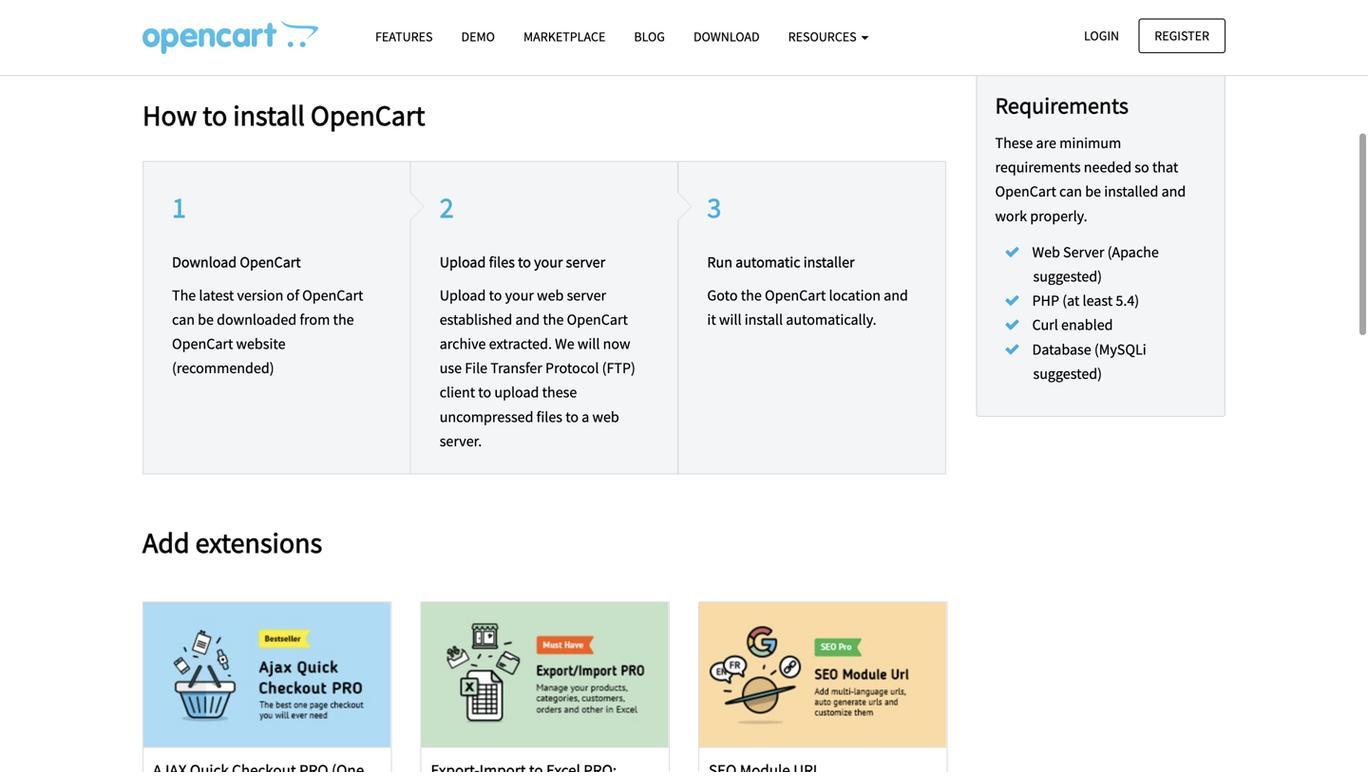 Task type: vqa. For each thing, say whether or not it's contained in the screenshot.
that
yes



Task type: describe. For each thing, give the bounding box(es) containing it.
minimum
[[1059, 134, 1121, 153]]

automatic
[[735, 253, 800, 272]]

download opencart
[[172, 253, 301, 272]]

install inside goto the opencart location and it will install automatically.
[[745, 310, 783, 329]]

2
[[440, 190, 454, 225]]

login
[[1084, 27, 1119, 44]]

run automatic installer
[[707, 253, 855, 272]]

blog
[[634, 28, 665, 45]]

demo link
[[447, 20, 509, 53]]

the latest version of opencart can be downloaded from the opencart website (recommended)
[[172, 286, 363, 378]]

0 vertical spatial install
[[233, 98, 305, 133]]

goto the opencart location and it will install automatically.
[[707, 286, 908, 329]]

learn more link
[[1086, 1, 1158, 20]]

files inside upload to your web server established and the opencart archive extracted. we will now use file transfer protocol (ftp) client to upload these uncompressed files to a web server.
[[536, 407, 562, 426]]

these
[[995, 134, 1033, 153]]

opencart up version
[[240, 253, 301, 272]]

server for your
[[566, 253, 605, 272]]

server.
[[440, 432, 482, 451]]

out
[[487, 28, 509, 47]]

can inside the latest version of opencart can be downloaded from the opencart website (recommended)
[[172, 310, 195, 329]]

file
[[465, 359, 487, 378]]

website
[[236, 334, 286, 353]]

to up uncompressed
[[478, 383, 491, 402]]

properly.
[[1030, 206, 1087, 225]]

a
[[582, 407, 589, 426]]

register link
[[1138, 19, 1226, 53]]

installed
[[1104, 182, 1158, 201]]

(ftp)
[[602, 359, 635, 378]]

upload
[[494, 383, 539, 402]]

can inside these are minimum requirements needed so that opencart can be installed and work properly.
[[1059, 182, 1082, 201]]

register
[[1155, 27, 1209, 44]]

client
[[440, 383, 475, 402]]

export-import to excel pro: products, categories, attributes ... image
[[422, 603, 669, 747]]

requirements
[[995, 158, 1081, 177]]

1
[[172, 190, 186, 225]]

needed
[[1084, 158, 1132, 177]]

are
[[1036, 134, 1056, 153]]

releases
[[593, 28, 645, 47]]

opencart inside upload to your web server established and the opencart archive extracted. we will now use file transfer protocol (ftp) client to upload these uncompressed files to a web server.
[[567, 310, 628, 329]]

resources
[[788, 28, 859, 45]]

location
[[829, 286, 881, 305]]

these are minimum requirements needed so that opencart can be installed and work properly.
[[995, 134, 1186, 225]]

1 suggested) from the top
[[1033, 267, 1102, 286]]

demo
[[461, 28, 495, 45]]

php
[[1032, 291, 1059, 310]]

downloaded
[[217, 310, 297, 329]]

these
[[542, 383, 577, 402]]

uncompressed
[[440, 407, 533, 426]]

1 horizontal spatial your
[[534, 253, 563, 272]]

previous
[[536, 28, 590, 47]]

download for download
[[694, 28, 760, 45]]

it
[[707, 310, 716, 329]]

be inside these are minimum requirements needed so that opencart can be installed and work properly.
[[1085, 182, 1101, 201]]

the right out on the top
[[512, 28, 533, 47]]

marketplace link
[[509, 20, 620, 53]]

least
[[1083, 291, 1113, 310]]

latest
[[199, 286, 234, 305]]

opencart inside these are minimum requirements needed so that opencart can be installed and work properly.
[[995, 182, 1056, 201]]

transfer
[[491, 359, 542, 378]]

upload files to your server
[[440, 253, 605, 272]]

opencart up (recommended)
[[172, 334, 233, 353]]

web
[[1032, 243, 1060, 262]]

upload for upload to your web server established and the opencart archive extracted. we will now use file transfer protocol (ftp) client to upload these uncompressed files to a web server.
[[440, 286, 486, 305]]

upload to your web server established and the opencart archive extracted. we will now use file transfer protocol (ftp) client to upload these uncompressed files to a web server.
[[440, 286, 635, 451]]

goto
[[707, 286, 738, 305]]

to up established
[[489, 286, 502, 305]]

(mysqli
[[1094, 340, 1146, 359]]

5.4)
[[1116, 291, 1139, 310]]

2 suggested) from the top
[[1033, 364, 1102, 383]]

more
[[1124, 1, 1158, 20]]

server
[[1063, 243, 1104, 262]]

established
[[440, 310, 512, 329]]

marketplace
[[523, 28, 606, 45]]

will inside goto the opencart location and it will install automatically.
[[719, 310, 742, 329]]



Task type: locate. For each thing, give the bounding box(es) containing it.
use
[[440, 359, 462, 378]]

1 vertical spatial web
[[592, 407, 619, 426]]

upload up established
[[440, 286, 486, 305]]

upload for upload files to your server
[[440, 253, 486, 272]]

1 horizontal spatial will
[[719, 310, 742, 329]]

0 vertical spatial be
[[1085, 182, 1101, 201]]

features
[[375, 28, 433, 45]]

your
[[534, 253, 563, 272], [505, 286, 534, 305]]

files down the these
[[536, 407, 562, 426]]

(apache
[[1107, 243, 1159, 262]]

0 vertical spatial suggested)
[[1033, 267, 1102, 286]]

previous releases link
[[536, 28, 645, 47]]

suggested) up (at in the top of the page
[[1033, 267, 1102, 286]]

0 vertical spatial upload
[[440, 253, 486, 272]]

1 horizontal spatial web
[[592, 407, 619, 426]]

1 vertical spatial upload
[[440, 286, 486, 305]]

of
[[286, 286, 299, 305]]

1 upload from the top
[[440, 253, 486, 272]]

now
[[603, 334, 630, 353]]

the inside the latest version of opencart can be downloaded from the opencart website (recommended)
[[333, 310, 354, 329]]

1 horizontal spatial download
[[694, 28, 760, 45]]

be inside the latest version of opencart can be downloaded from the opencart website (recommended)
[[198, 310, 214, 329]]

0 vertical spatial your
[[534, 253, 563, 272]]

login link
[[1068, 19, 1135, 53]]

blog link
[[620, 20, 679, 53]]

the inside goto the opencart location and it will install automatically.
[[741, 286, 762, 305]]

0 horizontal spatial install
[[233, 98, 305, 133]]

your inside upload to your web server established and the opencart archive extracted. we will now use file transfer protocol (ftp) client to upload these uncompressed files to a web server.
[[505, 286, 534, 305]]

2 vertical spatial and
[[515, 310, 540, 329]]

0 horizontal spatial download
[[172, 253, 237, 272]]

add
[[143, 525, 190, 561]]

to right how
[[203, 98, 227, 133]]

the up we
[[543, 310, 564, 329]]

and
[[1162, 182, 1186, 201], [884, 286, 908, 305], [515, 310, 540, 329]]

server for web
[[567, 286, 606, 305]]

suggested)
[[1033, 267, 1102, 286], [1033, 364, 1102, 383]]

extracted.
[[489, 334, 552, 353]]

1 vertical spatial and
[[884, 286, 908, 305]]

we
[[555, 334, 574, 353]]

learn
[[1086, 1, 1121, 20]]

to
[[203, 98, 227, 133], [518, 253, 531, 272], [489, 286, 502, 305], [478, 383, 491, 402], [565, 407, 579, 426]]

0 vertical spatial files
[[489, 253, 515, 272]]

features link
[[361, 20, 447, 53]]

0 horizontal spatial will
[[578, 334, 600, 353]]

opencart down features link
[[311, 98, 425, 133]]

1 horizontal spatial files
[[536, 407, 562, 426]]

be down needed on the top right
[[1085, 182, 1101, 201]]

2 horizontal spatial and
[[1162, 182, 1186, 201]]

the right goto
[[741, 286, 762, 305]]

1 vertical spatial your
[[505, 286, 534, 305]]

upload inside upload to your web server established and the opencart archive extracted. we will now use file transfer protocol (ftp) client to upload these uncompressed files to a web server.
[[440, 286, 486, 305]]

resources link
[[774, 20, 883, 53]]

0 horizontal spatial your
[[505, 286, 534, 305]]

work
[[995, 206, 1027, 225]]

upload down 2
[[440, 253, 486, 272]]

from
[[300, 310, 330, 329]]

can down the
[[172, 310, 195, 329]]

1 horizontal spatial and
[[884, 286, 908, 305]]

the inside upload to your web server established and the opencart archive extracted. we will now use file transfer protocol (ftp) client to upload these uncompressed files to a web server.
[[543, 310, 564, 329]]

and right location
[[884, 286, 908, 305]]

install down opencart - downloads image
[[233, 98, 305, 133]]

and inside upload to your web server established and the opencart archive extracted. we will now use file transfer protocol (ftp) client to upload these uncompressed files to a web server.
[[515, 310, 540, 329]]

(recommended)
[[172, 359, 274, 378]]

be
[[1085, 182, 1101, 201], [198, 310, 214, 329]]

1 vertical spatial files
[[536, 407, 562, 426]]

how to install opencart
[[143, 98, 425, 133]]

ajax quick checkout pro (one page checkout, fast checkout) image
[[144, 603, 391, 747]]

server inside upload to your web server established and the opencart archive extracted. we will now use file transfer protocol (ftp) client to upload these uncompressed files to a web server.
[[567, 286, 606, 305]]

your down upload files to your server
[[505, 286, 534, 305]]

and up extracted. at the top left
[[515, 310, 540, 329]]

files up established
[[489, 253, 515, 272]]

download link
[[679, 20, 774, 53]]

0 horizontal spatial and
[[515, 310, 540, 329]]

protocol
[[545, 359, 599, 378]]

1 horizontal spatial can
[[1059, 182, 1082, 201]]

download
[[694, 28, 760, 45], [172, 253, 237, 272]]

0 vertical spatial can
[[1059, 182, 1082, 201]]

1 vertical spatial download
[[172, 253, 237, 272]]

opencart up from
[[302, 286, 363, 305]]

opencart up 'now'
[[567, 310, 628, 329]]

download for download opencart
[[172, 253, 237, 272]]

3
[[707, 190, 721, 225]]

0 horizontal spatial web
[[537, 286, 564, 305]]

so
[[1135, 158, 1149, 177]]

that
[[1152, 158, 1178, 177]]

opencart down requirements
[[995, 182, 1056, 201]]

curl
[[1032, 316, 1058, 335]]

files
[[489, 253, 515, 272], [536, 407, 562, 426]]

will right 'it'
[[719, 310, 742, 329]]

web server (apache suggested) php (at least 5.4) curl enabled database (mysqli suggested)
[[1032, 243, 1159, 383]]

archive
[[440, 334, 486, 353]]

install right 'it'
[[745, 310, 783, 329]]

be down latest
[[198, 310, 214, 329]]

suggested) down database
[[1033, 364, 1102, 383]]

automatically.
[[786, 310, 877, 329]]

web right a
[[592, 407, 619, 426]]

check
[[445, 28, 484, 47]]

1 vertical spatial server
[[567, 286, 606, 305]]

will inside upload to your web server established and the opencart archive extracted. we will now use file transfer protocol (ftp) client to upload these uncompressed files to a web server.
[[578, 334, 600, 353]]

0 vertical spatial download
[[694, 28, 760, 45]]

1 vertical spatial suggested)
[[1033, 364, 1102, 383]]

1 vertical spatial install
[[745, 310, 783, 329]]

the
[[172, 286, 196, 305]]

your up we
[[534, 253, 563, 272]]

the right from
[[333, 310, 354, 329]]

can up properly.
[[1059, 182, 1082, 201]]

enabled
[[1061, 316, 1113, 335]]

requirements
[[995, 91, 1129, 119]]

1 horizontal spatial be
[[1085, 182, 1101, 201]]

.
[[1158, 1, 1162, 20]]

run
[[707, 253, 732, 272]]

download right blog
[[694, 28, 760, 45]]

web down upload files to your server
[[537, 286, 564, 305]]

1 vertical spatial can
[[172, 310, 195, 329]]

0 vertical spatial will
[[719, 310, 742, 329]]

opencart inside goto the opencart location and it will install automatically.
[[765, 286, 826, 305]]

1 vertical spatial will
[[578, 334, 600, 353]]

to up extracted. at the top left
[[518, 253, 531, 272]]

install
[[233, 98, 305, 133], [745, 310, 783, 329]]

0 horizontal spatial files
[[489, 253, 515, 272]]

opencart - downloads image
[[143, 20, 318, 54]]

0 vertical spatial server
[[566, 253, 605, 272]]

the
[[512, 28, 533, 47], [741, 286, 762, 305], [333, 310, 354, 329], [543, 310, 564, 329]]

version
[[237, 286, 283, 305]]

0 vertical spatial and
[[1162, 182, 1186, 201]]

extensions
[[195, 525, 322, 561]]

and inside goto the opencart location and it will install automatically.
[[884, 286, 908, 305]]

how
[[143, 98, 197, 133]]

(at
[[1062, 291, 1080, 310]]

and inside these are minimum requirements needed so that opencart can be installed and work properly.
[[1162, 182, 1186, 201]]

installer
[[803, 253, 855, 272]]

server
[[566, 253, 605, 272], [567, 286, 606, 305]]

seo module url image
[[699, 603, 946, 747]]

0 horizontal spatial be
[[198, 310, 214, 329]]

2 upload from the top
[[440, 286, 486, 305]]

download up latest
[[172, 253, 237, 272]]

web
[[537, 286, 564, 305], [592, 407, 619, 426]]

0 vertical spatial web
[[537, 286, 564, 305]]

check out the previous releases
[[445, 28, 645, 47]]

and down that
[[1162, 182, 1186, 201]]

add extensions
[[143, 525, 322, 561]]

1 vertical spatial be
[[198, 310, 214, 329]]

0 horizontal spatial can
[[172, 310, 195, 329]]

will right we
[[578, 334, 600, 353]]

opencart down run automatic installer
[[765, 286, 826, 305]]

will
[[719, 310, 742, 329], [578, 334, 600, 353]]

database
[[1032, 340, 1091, 359]]

to left a
[[565, 407, 579, 426]]

upload
[[440, 253, 486, 272], [440, 286, 486, 305]]

learn more .
[[1086, 1, 1162, 20]]

1 horizontal spatial install
[[745, 310, 783, 329]]



